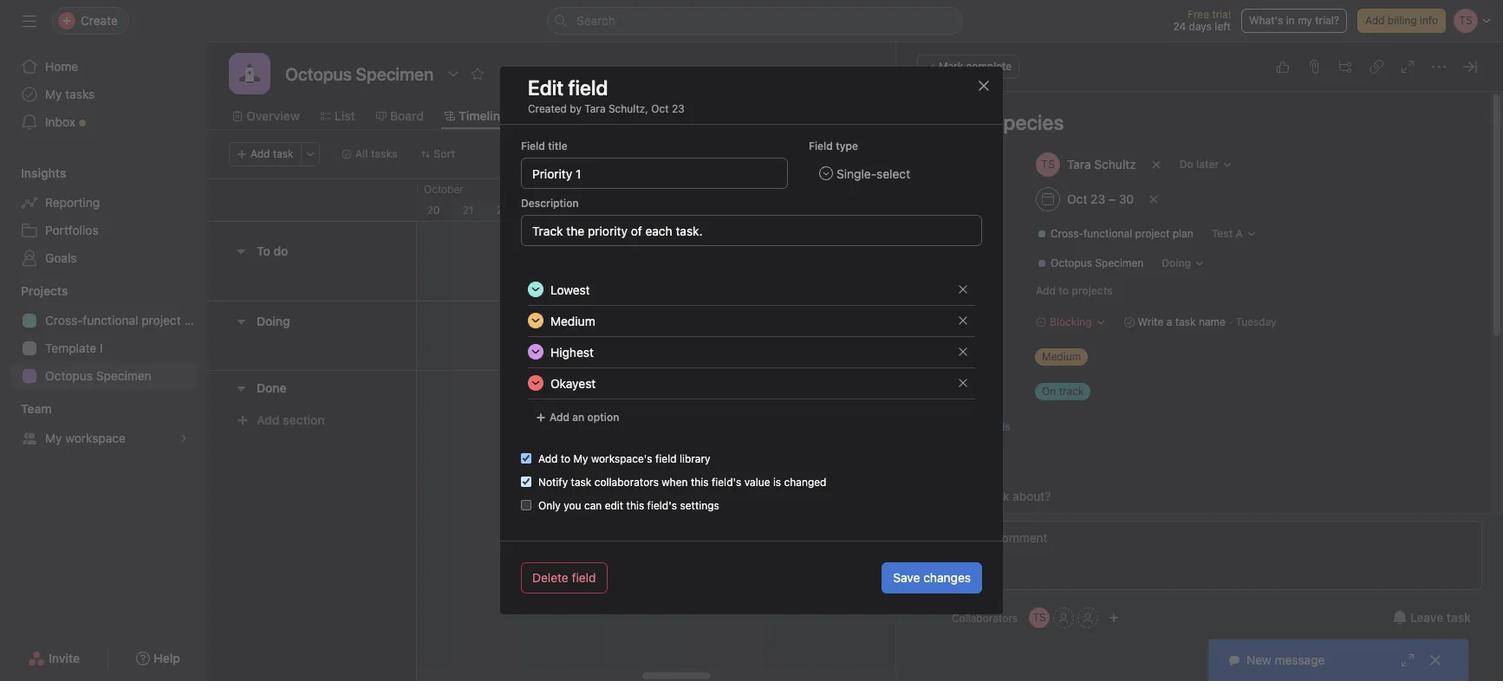Task type: describe. For each thing, give the bounding box(es) containing it.
done button
[[257, 373, 287, 404]]

Priority, Stage, Status… text field
[[521, 157, 788, 189]]

timeline link
[[445, 107, 507, 126]]

overview
[[246, 108, 300, 123]]

what's in my trial? button
[[1242, 9, 1348, 33]]

20
[[427, 204, 440, 217]]

1 vertical spatial octopus specimen
[[45, 369, 152, 383]]

dependencies
[[918, 317, 988, 330]]

23 inside edit field created by tara schultz, oct 23
[[672, 102, 685, 115]]

edit
[[528, 75, 564, 99]]

1 vertical spatial ts button
[[1030, 608, 1050, 629]]

my tasks
[[45, 87, 95, 101]]

mark
[[939, 60, 964, 73]]

projects element containing projects
[[0, 276, 208, 394]]

identify species dialog
[[897, 42, 1504, 682]]

add subtask image
[[1339, 60, 1353, 74]]

insights element
[[0, 158, 208, 276]]

#
[[768, 248, 774, 261]]

free
[[1188, 8, 1210, 21]]

complete
[[967, 60, 1012, 73]]

home
[[45, 59, 78, 74]]

field for field type
[[809, 139, 833, 152]]

you
[[564, 499, 582, 512]]

trial
[[1213, 8, 1232, 21]]

when
[[662, 476, 688, 489]]

to
[[257, 244, 270, 258]]

add an option
[[550, 411, 620, 424]]

26
[[635, 204, 648, 217]]

octopus inside main content
[[1051, 257, 1093, 270]]

0 likes. click to like this task image
[[1277, 60, 1291, 74]]

tuesday
[[1236, 316, 1277, 329]]

ts left identify
[[539, 311, 552, 324]]

field's for value
[[712, 476, 742, 489]]

this for when
[[691, 476, 709, 489]]

description
[[521, 196, 579, 209]]

single-
[[837, 166, 877, 180]]

rocket image
[[239, 63, 260, 84]]

add section
[[257, 413, 325, 428]]

inbox
[[45, 114, 75, 129]]

save changes
[[894, 571, 971, 586]]

add task button
[[229, 142, 302, 167]]

new message
[[1247, 653, 1326, 668]]

collapse task list for the section to do image
[[234, 245, 248, 258]]

plan inside main content
[[1173, 227, 1194, 240]]

delete field button
[[521, 563, 608, 595]]

days
[[1190, 20, 1213, 33]]

portfolios link
[[10, 217, 198, 245]]

goals link
[[10, 245, 198, 272]]

cross-functional project plan link for template i link
[[10, 307, 208, 335]]

status
[[935, 386, 966, 399]]

species
[[599, 311, 638, 324]]

to do button
[[257, 236, 288, 267]]

octopus specimen inside main content
[[1051, 257, 1144, 270]]

tasks
[[65, 87, 95, 101]]

27
[[670, 204, 683, 217]]

main content inside identify species dialog
[[899, 92, 1489, 682]]

team button
[[0, 401, 52, 418]]

cross- inside main content
[[1051, 227, 1084, 240]]

ts up save changes at the bottom of page
[[925, 528, 938, 541]]

tara
[[585, 102, 606, 115]]

name
[[1199, 316, 1226, 329]]

full screen image
[[1402, 60, 1415, 74]]

add to projects
[[1036, 284, 1113, 297]]

a
[[1167, 316, 1173, 329]]

project inside main content
[[1136, 227, 1170, 240]]

delete field
[[533, 571, 596, 586]]

0 horizontal spatial project
[[142, 313, 181, 328]]

29
[[739, 204, 752, 217]]

trial?
[[1316, 14, 1340, 27]]

leave
[[1411, 611, 1444, 625]]

reporting link
[[10, 189, 198, 217]]

board link
[[376, 107, 424, 126]]

add for add an option
[[550, 411, 570, 424]]

add to starred image
[[471, 67, 485, 81]]

template i
[[45, 341, 103, 356]]

free trial 24 days left
[[1174, 8, 1232, 33]]

what's
[[1250, 14, 1284, 27]]

2 vertical spatial my
[[574, 452, 589, 465]]

inbox link
[[10, 108, 198, 136]]

write
[[1138, 316, 1164, 329]]

1 type an option name field from the top
[[544, 275, 951, 304]]

add billing info button
[[1358, 9, 1447, 33]]

add billing info
[[1366, 14, 1439, 27]]

projects element inside main content
[[1010, 219, 1489, 279]]

add to my workspace's field library
[[539, 452, 711, 465]]

edit field created by tara schultz, oct 23
[[528, 75, 685, 115]]

option
[[588, 411, 620, 424]]

save
[[894, 571, 921, 586]]

0 vertical spatial close image
[[977, 79, 991, 92]]

home link
[[10, 53, 198, 81]]

remove option image for 3rd type an option name field from the bottom
[[958, 315, 969, 326]]

schultz,
[[609, 102, 649, 115]]

2 inside button
[[947, 420, 954, 433]]

priority
[[935, 351, 970, 364]]

is
[[774, 476, 782, 489]]

task for add task
[[273, 147, 294, 160]]

search
[[577, 13, 616, 28]]

info
[[1421, 14, 1439, 27]]

copy task link image
[[1370, 60, 1384, 74]]

projects
[[1072, 284, 1113, 297]]

settings
[[680, 499, 720, 512]]

remove option image for third type an option name field from the top of the page
[[958, 347, 969, 357]]

hide sidebar image
[[23, 14, 36, 28]]

changed
[[785, 476, 827, 489]]

2 type an option name field from the top
[[544, 306, 951, 335]]

31
[[810, 204, 821, 217]]

poll total #
[[768, 236, 810, 261]]

1 vertical spatial field
[[656, 452, 677, 465]]

field's for settings
[[648, 499, 677, 512]]

show 2 more fields
[[918, 420, 1011, 433]]

add an option button
[[528, 405, 627, 430]]

list
[[335, 108, 355, 123]]



Task type: locate. For each thing, give the bounding box(es) containing it.
field up tara
[[569, 75, 608, 99]]

0 horizontal spatial specimen
[[96, 369, 152, 383]]

i
[[100, 341, 103, 356]]

add for add to my workspace's field library
[[539, 452, 558, 465]]

field inside button
[[572, 571, 596, 586]]

list link
[[321, 107, 355, 126]]

ts right collaborators
[[1033, 611, 1047, 624]]

insights
[[21, 166, 66, 180]]

field for field title
[[521, 139, 545, 152]]

template i link
[[10, 335, 198, 363]]

to inside button
[[1059, 284, 1069, 297]]

1 horizontal spatial cross-
[[1051, 227, 1084, 240]]

1 vertical spatial cross-functional project plan link
[[10, 307, 208, 335]]

0 horizontal spatial cross-functional project plan link
[[10, 307, 208, 335]]

teams element
[[0, 394, 208, 456]]

cross-functional project plan link up i
[[10, 307, 208, 335]]

1 horizontal spatial field's
[[712, 476, 742, 489]]

my for my workspace
[[45, 431, 62, 446]]

task up 'you'
[[571, 476, 592, 489]]

0 vertical spatial octopus
[[1051, 257, 1093, 270]]

Only you can edit this field's settings checkbox
[[521, 500, 532, 510]]

0 vertical spatial specimen
[[1096, 257, 1144, 270]]

projects
[[21, 284, 68, 298]]

21
[[463, 204, 474, 217]]

cross- up add to projects
[[1051, 227, 1084, 240]]

1 horizontal spatial close image
[[1429, 654, 1443, 668]]

specimen up the projects
[[1096, 257, 1144, 270]]

close image down complete
[[977, 79, 991, 92]]

main content containing cross-functional project plan
[[899, 92, 1489, 682]]

octopus specimen link up the projects
[[1030, 255, 1151, 272]]

field up the when at the bottom of page
[[656, 452, 677, 465]]

cross-functional project plan link down clear due date icon
[[1030, 226, 1201, 243]]

projects element containing cross-functional project plan
[[1010, 219, 1489, 279]]

1 vertical spatial cross-functional project plan
[[45, 313, 208, 328]]

cross-functional project plan inside main content
[[1051, 227, 1194, 240]]

0 horizontal spatial octopus specimen link
[[10, 363, 198, 390]]

1 field from the left
[[521, 139, 545, 152]]

field right delete
[[572, 571, 596, 586]]

collapse task list for the section doing image
[[234, 315, 248, 329]]

remove option image for 1st type an option name field
[[958, 284, 969, 294]]

1 horizontal spatial ts button
[[1030, 608, 1050, 629]]

add right add to my workspace's field library checkbox
[[539, 452, 558, 465]]

0 horizontal spatial ts button
[[918, 521, 945, 549]]

my for my tasks
[[45, 87, 62, 101]]

only you can edit this field's settings
[[539, 499, 720, 512]]

octopus down template
[[45, 369, 93, 383]]

cross-
[[1051, 227, 1084, 240], [45, 313, 83, 328]]

my inside teams element
[[45, 431, 62, 446]]

invite
[[49, 651, 80, 666]]

0 vertical spatial 23
[[672, 102, 685, 115]]

add inside main content
[[1036, 284, 1056, 297]]

section
[[283, 413, 325, 428]]

show 2 more fields button
[[918, 418, 1011, 435]]

cross-functional project plan link
[[1030, 226, 1201, 243], [10, 307, 208, 335]]

1 horizontal spatial 2
[[947, 420, 954, 433]]

octopus
[[1051, 257, 1093, 270], [45, 369, 93, 383]]

1 remove option image from the top
[[958, 347, 969, 357]]

task right leave
[[1447, 611, 1472, 625]]

write a task name
[[1138, 316, 1226, 329]]

3 type an option name field from the top
[[544, 337, 951, 366]]

octopus specimen
[[1051, 257, 1144, 270], [45, 369, 152, 383]]

my workspace
[[45, 431, 126, 446]]

None text field
[[521, 215, 983, 246]]

type
[[836, 139, 859, 152]]

remove option image for fourth type an option name field from the top of the page
[[958, 378, 969, 388]]

mark complete
[[939, 60, 1012, 73]]

1 horizontal spatial cross-functional project plan
[[1051, 227, 1194, 240]]

0 horizontal spatial plan
[[184, 313, 208, 328]]

30
[[774, 204, 787, 217]]

task for leave task
[[1447, 611, 1472, 625]]

1 horizontal spatial octopus specimen link
[[1030, 255, 1151, 272]]

portfolios
[[45, 223, 99, 238]]

cross-functional project plan up template i link
[[45, 313, 208, 328]]

add down overview link
[[251, 147, 270, 160]]

insights button
[[0, 165, 66, 182]]

leave task
[[1411, 611, 1472, 625]]

1 vertical spatial remove option image
[[958, 315, 969, 326]]

this up settings
[[691, 476, 709, 489]]

1 horizontal spatial to
[[1059, 284, 1069, 297]]

my down team
[[45, 431, 62, 446]]

done
[[257, 380, 287, 395]]

title
[[548, 139, 568, 152]]

28
[[705, 204, 718, 217]]

close details image
[[1464, 60, 1478, 74]]

timeline
[[459, 108, 507, 123]]

octopus up add to projects
[[1051, 257, 1093, 270]]

add left billing
[[1366, 14, 1386, 27]]

specimen inside main content
[[1096, 257, 1144, 270]]

remove option image down priority
[[958, 378, 969, 388]]

1 horizontal spatial 23
[[672, 102, 685, 115]]

remove option image
[[958, 284, 969, 294], [958, 315, 969, 326]]

1 horizontal spatial field
[[809, 139, 833, 152]]

0 vertical spatial to
[[1059, 284, 1069, 297]]

0 horizontal spatial field
[[521, 139, 545, 152]]

1 vertical spatial this
[[627, 499, 645, 512]]

november 1
[[840, 183, 890, 217]]

notify task collaborators when this field's value is changed
[[539, 476, 827, 489]]

23
[[672, 102, 685, 115], [531, 204, 544, 217]]

add left the projects
[[1036, 284, 1056, 297]]

task inside leave task button
[[1447, 611, 1472, 625]]

my left 'tasks'
[[45, 87, 62, 101]]

1 horizontal spatial octopus
[[1051, 257, 1093, 270]]

field's down the when at the bottom of page
[[648, 499, 677, 512]]

my tasks link
[[10, 81, 198, 108]]

2 field from the left
[[809, 139, 833, 152]]

cross- up template
[[45, 313, 83, 328]]

1 vertical spatial specimen
[[96, 369, 152, 383]]

specimen
[[1096, 257, 1144, 270], [96, 369, 152, 383]]

23 right 22
[[531, 204, 544, 217]]

collaborators
[[952, 612, 1018, 625]]

add for add to projects
[[1036, 284, 1056, 297]]

cross-functional project plan link inside main content
[[1030, 226, 1201, 243]]

octopus specimen up the projects
[[1051, 257, 1144, 270]]

1 vertical spatial 24
[[566, 204, 579, 217]]

0 vertical spatial plan
[[1173, 227, 1194, 240]]

1 horizontal spatial 24
[[1174, 20, 1187, 33]]

0 vertical spatial ts button
[[918, 521, 945, 549]]

left
[[1215, 20, 1232, 33]]

24 left days
[[1174, 20, 1187, 33]]

to left the projects
[[1059, 284, 1069, 297]]

1 horizontal spatial project
[[1136, 227, 1170, 240]]

board
[[390, 108, 424, 123]]

1 remove option image from the top
[[958, 284, 969, 294]]

cross-functional project plan link for rightmost octopus specimen link
[[1030, 226, 1201, 243]]

to up notify
[[561, 452, 571, 465]]

functional up the projects
[[1084, 227, 1133, 240]]

add left an
[[550, 411, 570, 424]]

changes
[[924, 571, 971, 586]]

remove assignee image
[[1152, 160, 1162, 170]]

functional up template i link
[[83, 313, 138, 328]]

to for projects
[[1059, 284, 1069, 297]]

0 vertical spatial remove option image
[[958, 284, 969, 294]]

close image right expand new message image
[[1429, 654, 1443, 668]]

1 vertical spatial octopus specimen link
[[10, 363, 198, 390]]

my inside global element
[[45, 87, 62, 101]]

close image
[[977, 79, 991, 92], [1429, 654, 1443, 668]]

24 inside free trial 24 days left
[[1174, 20, 1187, 33]]

1 horizontal spatial projects element
[[1010, 219, 1489, 279]]

4 type an option name field from the top
[[544, 368, 951, 398]]

only
[[539, 499, 561, 512]]

1 vertical spatial cross-
[[45, 313, 83, 328]]

1 horizontal spatial cross-functional project plan link
[[1030, 226, 1201, 243]]

1 vertical spatial 2
[[947, 420, 954, 433]]

0 vertical spatial cross-functional project plan link
[[1030, 226, 1201, 243]]

created
[[528, 102, 567, 115]]

add down done button
[[257, 413, 280, 428]]

Notify task collaborators when this field's value is changed checkbox
[[521, 477, 532, 487]]

0 horizontal spatial close image
[[977, 79, 991, 92]]

1 horizontal spatial specimen
[[1096, 257, 1144, 270]]

projects element
[[1010, 219, 1489, 279], [0, 276, 208, 394]]

select
[[877, 166, 911, 180]]

0 vertical spatial cross-functional project plan
[[1051, 227, 1194, 240]]

0 horizontal spatial cross-functional project plan
[[45, 313, 208, 328]]

remove option image up priority
[[958, 315, 969, 326]]

remove option image down dependencies
[[958, 347, 969, 357]]

0 vertical spatial octopus specimen link
[[1030, 255, 1151, 272]]

cross-functional project plan down clear due date icon
[[1051, 227, 1194, 240]]

ts button up save changes at the bottom of page
[[918, 521, 945, 549]]

0 horizontal spatial octopus specimen
[[45, 369, 152, 383]]

task right a
[[1176, 316, 1197, 329]]

1 vertical spatial to
[[561, 452, 571, 465]]

workspace's
[[591, 452, 653, 465]]

0 vertical spatial cross-
[[1051, 227, 1084, 240]]

0 vertical spatial my
[[45, 87, 62, 101]]

specimen down template i link
[[96, 369, 152, 383]]

0 vertical spatial project
[[1136, 227, 1170, 240]]

2 left the more
[[947, 420, 954, 433]]

value
[[745, 476, 771, 489]]

cross-functional project plan
[[1051, 227, 1194, 240], [45, 313, 208, 328]]

0 horizontal spatial field's
[[648, 499, 677, 512]]

octopus specimen down i
[[45, 369, 152, 383]]

1 horizontal spatial functional
[[1084, 227, 1133, 240]]

in
[[1287, 14, 1296, 27]]

0 horizontal spatial to
[[561, 452, 571, 465]]

Task Name text field
[[905, 102, 1470, 142]]

task down overview at the top left of page
[[273, 147, 294, 160]]

an
[[573, 411, 585, 424]]

ts button
[[918, 521, 945, 549], [1030, 608, 1050, 629]]

invite button
[[17, 644, 91, 675]]

field for edit
[[569, 75, 608, 99]]

this for edit
[[627, 499, 645, 512]]

my
[[45, 87, 62, 101], [45, 431, 62, 446], [574, 452, 589, 465]]

collapse task list for the section done image
[[234, 381, 248, 395]]

workflow link
[[635, 107, 703, 126]]

my workspace link
[[10, 425, 198, 453]]

this right edit
[[627, 499, 645, 512]]

workspace
[[65, 431, 126, 446]]

add section button
[[229, 405, 332, 436]]

project up template i link
[[142, 313, 181, 328]]

0 horizontal spatial 2
[[882, 204, 888, 217]]

global element
[[0, 42, 208, 147]]

octopus specimen link down i
[[10, 363, 198, 390]]

add or remove collaborators image
[[1109, 613, 1120, 624]]

to for my
[[561, 452, 571, 465]]

add inside 'button'
[[257, 413, 280, 428]]

more
[[957, 420, 982, 433]]

1 vertical spatial 23
[[531, 204, 544, 217]]

0 horizontal spatial octopus
[[45, 369, 93, 383]]

0 vertical spatial this
[[691, 476, 709, 489]]

0 vertical spatial 24
[[1174, 20, 1187, 33]]

2 down "november"
[[882, 204, 888, 217]]

1 vertical spatial plan
[[184, 313, 208, 328]]

ts button right collaborators
[[1030, 608, 1050, 629]]

delete
[[533, 571, 569, 586]]

functional inside main content
[[1084, 227, 1133, 240]]

mark complete button
[[918, 55, 1020, 79]]

1 vertical spatial my
[[45, 431, 62, 446]]

project down clear due date icon
[[1136, 227, 1170, 240]]

remove option image up dependencies
[[958, 284, 969, 294]]

1 vertical spatial functional
[[83, 313, 138, 328]]

1 vertical spatial project
[[142, 313, 181, 328]]

remove option image
[[958, 347, 969, 357], [958, 378, 969, 388]]

0 vertical spatial field's
[[712, 476, 742, 489]]

add task
[[251, 147, 294, 160]]

0 horizontal spatial 23
[[531, 204, 544, 217]]

clear due date image
[[1149, 194, 1160, 205]]

field
[[521, 139, 545, 152], [809, 139, 833, 152]]

add to projects button
[[1029, 279, 1121, 304]]

0 horizontal spatial cross-
[[45, 313, 83, 328]]

task inside add task button
[[273, 147, 294, 160]]

doing
[[257, 314, 290, 329]]

field for delete
[[572, 571, 596, 586]]

search list box
[[547, 7, 964, 35]]

add for add task
[[251, 147, 270, 160]]

0 horizontal spatial this
[[627, 499, 645, 512]]

my
[[1299, 14, 1313, 27]]

2 remove option image from the top
[[958, 315, 969, 326]]

0 horizontal spatial projects element
[[0, 276, 208, 394]]

fields
[[984, 420, 1011, 433]]

save changes button
[[882, 563, 983, 595]]

ts left the # in the top right of the page
[[747, 242, 760, 255]]

Add to My workspace's field library checkbox
[[521, 453, 532, 464]]

0 horizontal spatial functional
[[83, 313, 138, 328]]

1 vertical spatial remove option image
[[958, 378, 969, 388]]

to
[[1059, 284, 1069, 297], [561, 452, 571, 465]]

main content
[[899, 92, 1489, 682]]

0 vertical spatial field
[[569, 75, 608, 99]]

23 right "oct"
[[672, 102, 685, 115]]

0 vertical spatial functional
[[1084, 227, 1133, 240]]

by
[[570, 102, 582, 115]]

0 vertical spatial remove option image
[[958, 347, 969, 357]]

calendar link
[[549, 107, 614, 126]]

2 remove option image from the top
[[958, 378, 969, 388]]

reporting
[[45, 195, 100, 210]]

november
[[840, 183, 890, 196]]

add inside button
[[1366, 14, 1386, 27]]

my left workspace's on the bottom left of page
[[574, 452, 589, 465]]

do
[[274, 244, 288, 258]]

24 left 25
[[566, 204, 579, 217]]

oct
[[651, 102, 669, 115]]

what's in my trial?
[[1250, 14, 1340, 27]]

1 vertical spatial field's
[[648, 499, 677, 512]]

task for notify task collaborators when this field's value is changed
[[571, 476, 592, 489]]

1 vertical spatial close image
[[1429, 654, 1443, 668]]

0 vertical spatial 2
[[882, 204, 888, 217]]

1 horizontal spatial this
[[691, 476, 709, 489]]

poll
[[768, 236, 785, 249]]

field's left value at the bottom
[[712, 476, 742, 489]]

ts
[[747, 242, 760, 255], [539, 311, 552, 324], [925, 528, 938, 541], [1033, 611, 1047, 624]]

billing
[[1388, 14, 1418, 27]]

0 horizontal spatial 24
[[566, 204, 579, 217]]

0 vertical spatial octopus specimen
[[1051, 257, 1144, 270]]

identify
[[559, 311, 596, 324]]

add for add section
[[257, 413, 280, 428]]

add for add billing info
[[1366, 14, 1386, 27]]

field inside edit field created by tara schultz, oct 23
[[569, 75, 608, 99]]

field left type in the top of the page
[[809, 139, 833, 152]]

expand new message image
[[1402, 654, 1415, 668]]

1 horizontal spatial plan
[[1173, 227, 1194, 240]]

template
[[45, 341, 97, 356]]

None text field
[[281, 58, 438, 89]]

1 vertical spatial octopus
[[45, 369, 93, 383]]

2 vertical spatial field
[[572, 571, 596, 586]]

show
[[918, 420, 944, 433]]

1 horizontal spatial octopus specimen
[[1051, 257, 1144, 270]]

Type an option name field
[[544, 275, 951, 304], [544, 306, 951, 335], [544, 337, 951, 366], [544, 368, 951, 398]]

field left title
[[521, 139, 545, 152]]



Task type: vqa. For each thing, say whether or not it's contained in the screenshot.
Create project brief's Create
no



